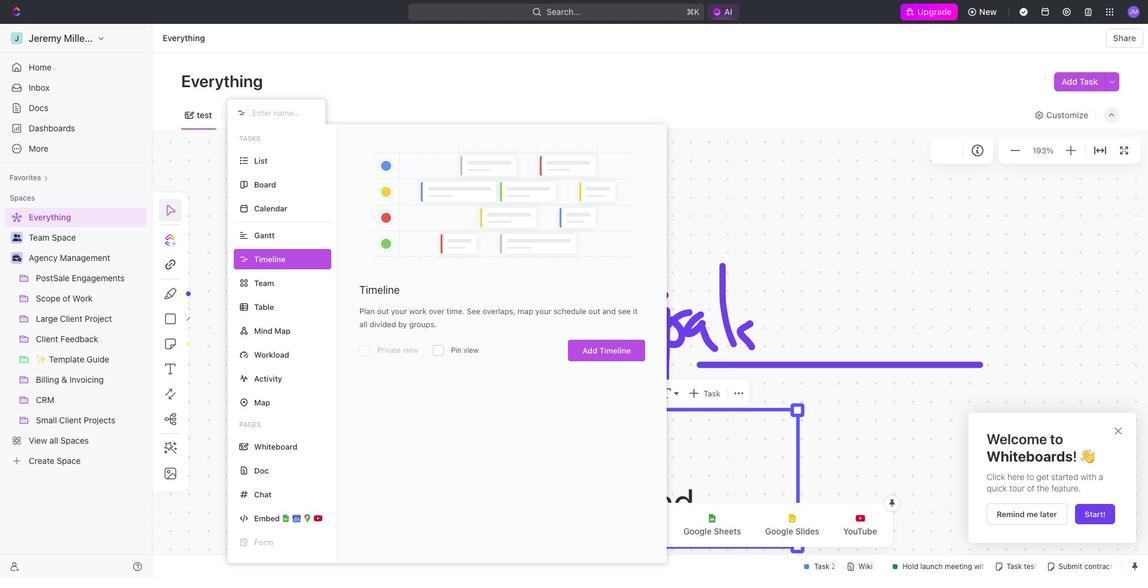 Task type: locate. For each thing, give the bounding box(es) containing it.
1 google from the left
[[684, 527, 712, 537]]

google sheets
[[684, 527, 741, 537]]

add
[[1062, 77, 1078, 87], [583, 346, 598, 356]]

add timeline
[[583, 346, 631, 356]]

started
[[1051, 472, 1079, 482]]

0 horizontal spatial your
[[391, 307, 407, 316]]

0 horizontal spatial task
[[704, 389, 721, 399]]

view
[[243, 110, 262, 120]]

task inside the task button
[[704, 389, 721, 399]]

to up whiteboards
[[1050, 431, 1064, 448]]

map down activity
[[254, 398, 270, 408]]

0 vertical spatial timeline
[[359, 284, 400, 297]]

add down schedule on the bottom of the page
[[583, 346, 598, 356]]

⌘k
[[687, 7, 700, 17]]

home link
[[5, 58, 147, 77]]

welcome
[[987, 431, 1047, 448]]

1 horizontal spatial view
[[464, 346, 479, 355]]

1 horizontal spatial to
[[1050, 431, 1064, 448]]

view right private
[[403, 346, 418, 355]]

1 horizontal spatial google
[[765, 527, 793, 537]]

google for google slides
[[765, 527, 793, 537]]

list
[[254, 156, 268, 165]]

1 horizontal spatial map
[[275, 326, 291, 336]]

and
[[603, 307, 616, 316]]

view right pin
[[464, 346, 479, 355]]

1 vertical spatial map
[[254, 398, 270, 408]]

to up of
[[1027, 472, 1035, 482]]

👋
[[1081, 448, 1095, 465]]

google
[[684, 527, 712, 537], [765, 527, 793, 537]]

a right buy
[[501, 480, 520, 524]]

private
[[377, 346, 401, 355]]

feature.
[[1052, 484, 1081, 494]]

add inside add task button
[[1062, 77, 1078, 87]]

0 vertical spatial to
[[1050, 431, 1064, 448]]

map
[[275, 326, 291, 336], [254, 398, 270, 408]]

test link
[[194, 107, 212, 124]]

0 horizontal spatial add
[[583, 346, 598, 356]]

view
[[403, 346, 418, 355], [464, 346, 479, 355]]

!
[[1073, 448, 1077, 465]]

1 horizontal spatial out
[[589, 307, 600, 316]]

plan
[[359, 307, 375, 316]]

click
[[987, 472, 1005, 482]]

time.
[[447, 307, 465, 316]]

out left and
[[589, 307, 600, 316]]

1 horizontal spatial task
[[1080, 77, 1098, 87]]

groups.
[[409, 320, 437, 330]]

2 view from the left
[[464, 346, 479, 355]]

test
[[197, 110, 212, 120]]

0 horizontal spatial map
[[254, 398, 270, 408]]

schedule
[[554, 307, 586, 316]]

0 horizontal spatial google
[[684, 527, 712, 537]]

sidebar navigation
[[0, 24, 153, 579]]

to
[[1050, 431, 1064, 448], [1027, 472, 1035, 482]]

0 horizontal spatial out
[[377, 307, 389, 316]]

task button
[[686, 386, 723, 402]]

193%
[[1033, 146, 1054, 155]]

your right map
[[536, 307, 552, 316]]

to inside click here to get started with a quick tour of the feature.
[[1027, 472, 1035, 482]]

google left 'sheets'
[[684, 527, 712, 537]]

1 horizontal spatial your
[[536, 307, 552, 316]]

whiteboard
[[254, 442, 297, 452]]

193% button
[[1031, 143, 1056, 158]]

1 vertical spatial to
[[1027, 472, 1035, 482]]

over
[[429, 307, 445, 316]]

work
[[409, 307, 427, 316]]

docs
[[29, 103, 48, 113]]

map right mind
[[275, 326, 291, 336]]

dialog
[[969, 413, 1136, 544]]

1 horizontal spatial a
[[1099, 472, 1103, 482]]

your up by
[[391, 307, 407, 316]]

mind map
[[254, 326, 291, 336]]

google left slides
[[765, 527, 793, 537]]

whiteboards
[[987, 448, 1073, 465]]

add up customize on the top right
[[1062, 77, 1078, 87]]

1 out from the left
[[377, 307, 389, 316]]

out up divided
[[377, 307, 389, 316]]

0 vertical spatial everything
[[163, 33, 205, 43]]

activity
[[254, 374, 282, 384]]

1 vertical spatial everything
[[181, 71, 267, 91]]

view button
[[227, 107, 266, 124]]

start! button
[[1075, 505, 1115, 525]]

timeline down and
[[600, 346, 631, 356]]

1 vertical spatial timeline
[[600, 346, 631, 356]]

quick
[[987, 484, 1007, 494]]

dialog containing ×
[[969, 413, 1136, 544]]

a right with
[[1099, 472, 1103, 482]]

0 horizontal spatial to
[[1027, 472, 1035, 482]]

view for pin view
[[464, 346, 479, 355]]

0 horizontal spatial view
[[403, 346, 418, 355]]

a
[[1099, 472, 1103, 482], [501, 480, 520, 524]]

agency
[[29, 253, 58, 263]]

customize
[[1047, 110, 1089, 120]]

1 view from the left
[[403, 346, 418, 355]]

0 vertical spatial task
[[1080, 77, 1098, 87]]

pages
[[239, 421, 261, 429]]

task
[[1080, 77, 1098, 87], [704, 389, 721, 399]]

1 vertical spatial add
[[583, 346, 598, 356]]

1 vertical spatial task
[[704, 389, 721, 399]]

it
[[633, 307, 638, 316]]

to inside welcome to whiteboards ! 👋
[[1050, 431, 1064, 448]]

gantt
[[254, 231, 275, 240]]

timeline up plan
[[359, 284, 400, 297]]

upgrade
[[918, 7, 952, 17]]

add for add timeline
[[583, 346, 598, 356]]

slides
[[796, 527, 820, 537]]

0 vertical spatial add
[[1062, 77, 1078, 87]]

mind
[[254, 326, 272, 336]]

team
[[254, 278, 274, 288]]

2 google from the left
[[765, 527, 793, 537]]

board
[[254, 180, 276, 189]]

everything
[[163, 33, 205, 43], [181, 71, 267, 91]]

inbox
[[29, 83, 50, 93]]

1 horizontal spatial add
[[1062, 77, 1078, 87]]

1 horizontal spatial timeline
[[600, 346, 631, 356]]

share
[[1113, 33, 1136, 43]]

your
[[391, 307, 407, 316], [536, 307, 552, 316]]



Task type: vqa. For each thing, say whether or not it's contained in the screenshot.
New button
yes



Task type: describe. For each thing, give the bounding box(es) containing it.
0 horizontal spatial timeline
[[359, 284, 400, 297]]

dashboards
[[29, 123, 75, 133]]

all
[[359, 320, 368, 330]]

add for add task
[[1062, 77, 1078, 87]]

youtube button
[[834, 507, 887, 544]]

buy
[[431, 480, 493, 524]]

1 your from the left
[[391, 307, 407, 316]]

add task button
[[1055, 72, 1105, 92]]

remind
[[997, 510, 1025, 520]]

doc
[[254, 466, 269, 476]]

task inside add task button
[[1080, 77, 1098, 87]]

spaces
[[10, 194, 35, 203]]

later
[[1040, 510, 1057, 520]]

click here to get started with a quick tour of the feature.
[[987, 472, 1106, 494]]

see
[[618, 307, 631, 316]]

× button
[[1114, 422, 1123, 439]]

embed
[[254, 514, 280, 524]]

divided
[[370, 320, 396, 330]]

welcome to whiteboards ! 👋
[[987, 431, 1095, 465]]

agency management
[[29, 253, 110, 263]]

new
[[979, 7, 997, 17]]

remind me later
[[997, 510, 1057, 520]]

favorites button
[[5, 171, 53, 185]]

me
[[1027, 510, 1038, 520]]

a inside click here to get started with a quick tour of the feature.
[[1099, 472, 1103, 482]]

calendar
[[254, 204, 288, 213]]

chat
[[254, 490, 272, 500]]

home
[[29, 62, 52, 72]]

overlaps,
[[483, 307, 516, 316]]

with
[[1081, 472, 1097, 482]]

table
[[254, 302, 274, 312]]

inbox link
[[5, 78, 147, 97]]

start!
[[1085, 510, 1106, 520]]

upgrade link
[[901, 4, 958, 20]]

Enter name... field
[[251, 108, 316, 118]]

0 horizontal spatial a
[[501, 480, 520, 524]]

map
[[518, 307, 533, 316]]

form
[[254, 538, 273, 548]]

private view
[[377, 346, 418, 355]]

view button
[[227, 101, 266, 129]]

docs link
[[5, 99, 147, 118]]

agency management link
[[29, 249, 145, 268]]

get
[[1037, 472, 1049, 482]]

customize button
[[1031, 107, 1092, 124]]

new button
[[963, 2, 1004, 22]]

favorites
[[10, 173, 41, 182]]

google slides button
[[756, 507, 829, 544]]

sheets
[[714, 527, 741, 537]]

×
[[1114, 422, 1123, 439]]

business time image
[[12, 255, 21, 262]]

google for google sheets
[[684, 527, 712, 537]]

pin view
[[451, 346, 479, 355]]

everything link
[[160, 31, 208, 45]]

google slides
[[765, 527, 820, 537]]

2 out from the left
[[589, 307, 600, 316]]

dashboards link
[[5, 119, 147, 138]]

google sheets button
[[674, 507, 751, 544]]

share button
[[1106, 29, 1144, 48]]

of
[[1027, 484, 1035, 494]]

by
[[398, 320, 407, 330]]

2 your from the left
[[536, 307, 552, 316]]

management
[[60, 253, 110, 263]]

youtube
[[844, 527, 877, 537]]

pin
[[451, 346, 462, 355]]

tasks
[[239, 135, 261, 142]]

see
[[467, 307, 481, 316]]

tour
[[1010, 484, 1025, 494]]

whiteboad
[[528, 480, 695, 524]]

plan out your work over time. see overlaps, map your schedule out and see it all divided by groups.
[[359, 307, 638, 330]]

workload
[[254, 350, 289, 360]]

here
[[1008, 472, 1025, 482]]

0 vertical spatial map
[[275, 326, 291, 336]]

view for private view
[[403, 346, 418, 355]]

remind me later button
[[987, 504, 1067, 526]]

the
[[1037, 484, 1050, 494]]

add task
[[1062, 77, 1098, 87]]



